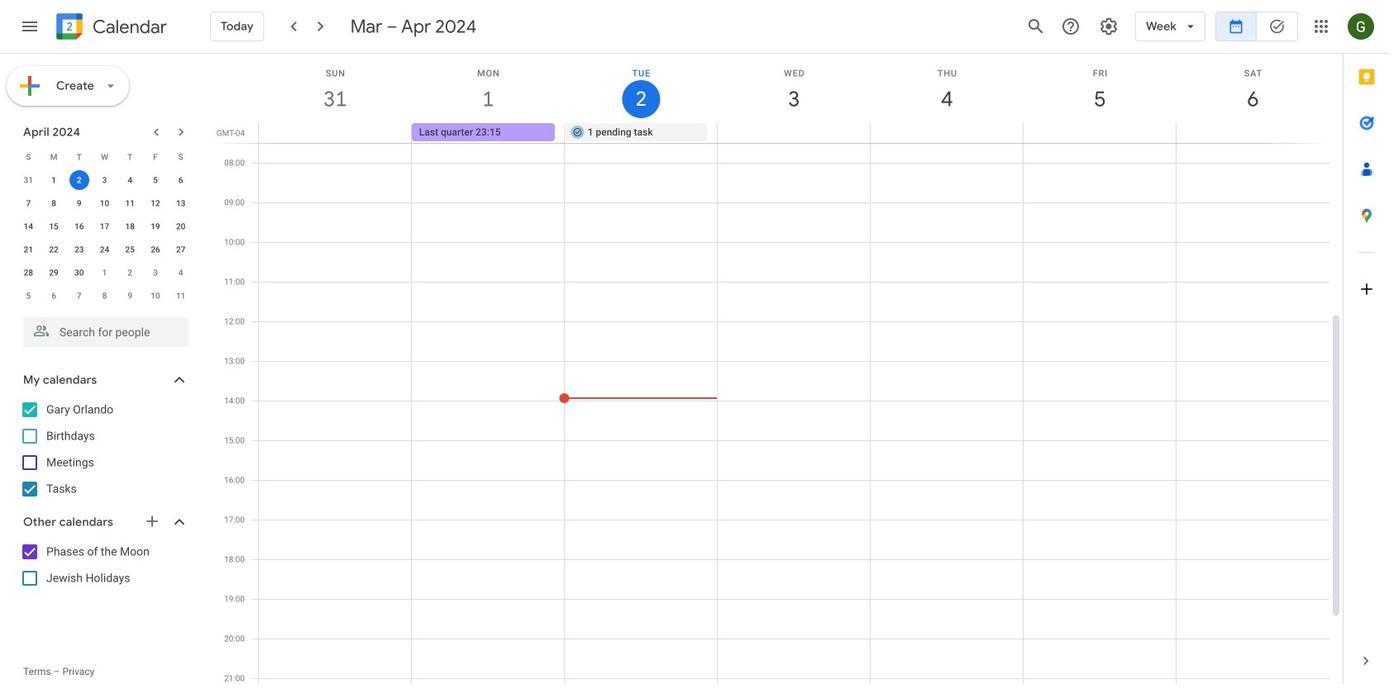Task type: describe. For each thing, give the bounding box(es) containing it.
25 element
[[120, 240, 140, 260]]

15 element
[[44, 217, 64, 237]]

may 11 element
[[171, 286, 191, 306]]

4 element
[[120, 170, 140, 190]]

11 element
[[120, 194, 140, 213]]

may 1 element
[[95, 263, 115, 283]]

18 element
[[120, 217, 140, 237]]

12 element
[[145, 194, 165, 213]]

22 element
[[44, 240, 64, 260]]

may 4 element
[[171, 263, 191, 283]]

10 element
[[95, 194, 115, 213]]

may 5 element
[[18, 286, 38, 306]]

main drawer image
[[20, 17, 40, 36]]

29 element
[[44, 263, 64, 283]]

24 element
[[95, 240, 115, 260]]

may 3 element
[[145, 263, 165, 283]]

20 element
[[171, 217, 191, 237]]

3 element
[[95, 170, 115, 190]]

21 element
[[18, 240, 38, 260]]

2, today element
[[69, 170, 89, 190]]

30 element
[[69, 263, 89, 283]]

calendar element
[[53, 10, 167, 46]]

may 10 element
[[145, 286, 165, 306]]

8 element
[[44, 194, 64, 213]]

april 2024 grid
[[16, 146, 194, 308]]

26 element
[[145, 240, 165, 260]]



Task type: locate. For each thing, give the bounding box(es) containing it.
23 element
[[69, 240, 89, 260]]

my calendars list
[[3, 397, 205, 503]]

14 element
[[18, 217, 38, 237]]

16 element
[[69, 217, 89, 237]]

other calendars list
[[3, 539, 205, 592]]

grid
[[212, 54, 1343, 685]]

19 element
[[145, 217, 165, 237]]

may 9 element
[[120, 286, 140, 306]]

9 element
[[69, 194, 89, 213]]

tab list
[[1344, 54, 1390, 639]]

5 element
[[145, 170, 165, 190]]

heading inside the calendar element
[[89, 17, 167, 37]]

None search field
[[0, 311, 205, 347]]

add other calendars image
[[144, 514, 160, 530]]

27 element
[[171, 240, 191, 260]]

17 element
[[95, 217, 115, 237]]

1 element
[[44, 170, 64, 190]]

cell inside april 2024 grid
[[67, 169, 92, 192]]

may 6 element
[[44, 286, 64, 306]]

may 7 element
[[69, 286, 89, 306]]

row
[[251, 123, 1343, 143], [16, 146, 194, 169], [16, 169, 194, 192], [16, 192, 194, 215], [16, 215, 194, 238], [16, 238, 194, 261], [16, 261, 194, 285], [16, 285, 194, 308]]

6 element
[[171, 170, 191, 190]]

may 8 element
[[95, 286, 115, 306]]

28 element
[[18, 263, 38, 283]]

heading
[[89, 17, 167, 37]]

7 element
[[18, 194, 38, 213]]

march 31 element
[[18, 170, 38, 190]]

cell
[[259, 123, 412, 143], [718, 123, 871, 143], [871, 123, 1023, 143], [1023, 123, 1176, 143], [1176, 123, 1329, 143], [67, 169, 92, 192]]

Search for people text field
[[33, 318, 179, 347]]

row group
[[16, 169, 194, 308]]

13 element
[[171, 194, 191, 213]]

may 2 element
[[120, 263, 140, 283]]

settings menu image
[[1099, 17, 1119, 36]]



Task type: vqa. For each thing, say whether or not it's contained in the screenshot.
the rightmost side
no



